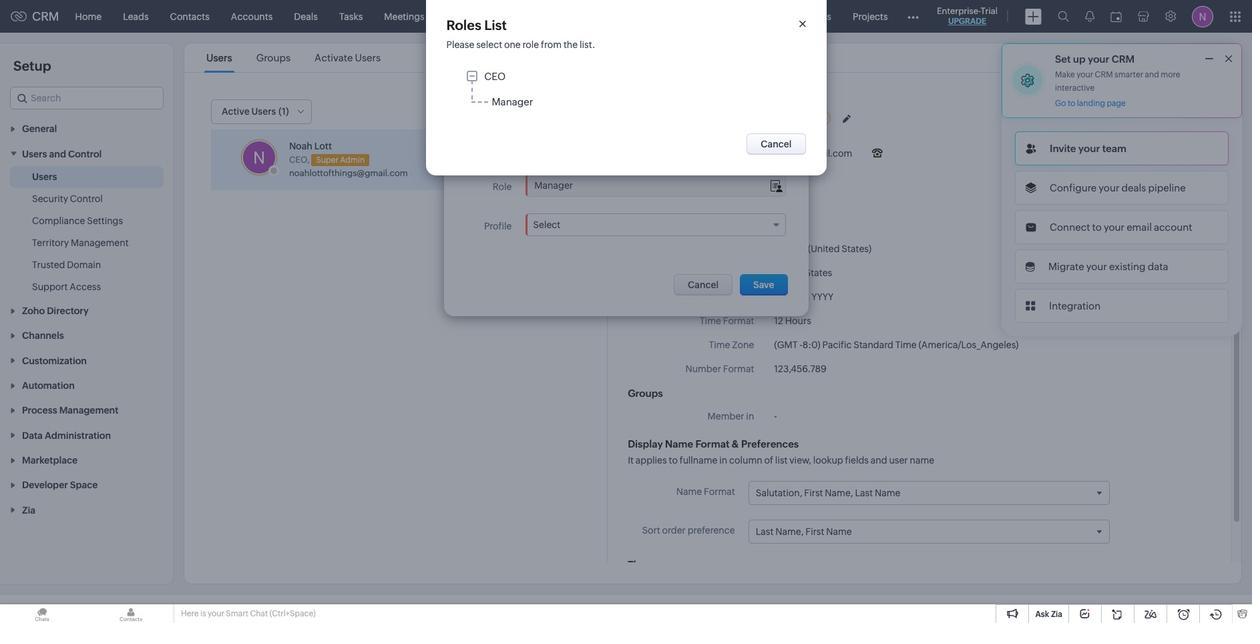 Task type: vqa. For each thing, say whether or not it's contained in the screenshot.
and within dropdown button
yes



Task type: describe. For each thing, give the bounding box(es) containing it.
fullname
[[680, 455, 718, 466]]

landing
[[1077, 99, 1105, 108]]

1 horizontal spatial in
[[746, 411, 754, 422]]

your left email
[[1104, 222, 1125, 233]]

format for name
[[704, 487, 735, 498]]

ask zia
[[1035, 610, 1063, 620]]

sort
[[642, 526, 660, 536]]

upgrade
[[948, 17, 986, 26]]

reports
[[488, 11, 522, 22]]

states)
[[842, 244, 872, 254]]

chats image
[[0, 605, 84, 624]]

your down up
[[1077, 70, 1093, 79]]

it
[[628, 455, 634, 466]]

pacific
[[823, 340, 852, 351]]

ask
[[1035, 610, 1049, 620]]

your left team
[[1079, 143, 1100, 154]]

number
[[685, 364, 721, 375]]

cancel for the rightmost the cancel button
[[761, 139, 792, 149]]

last name
[[467, 103, 512, 114]]

enterprise-trial upgrade
[[937, 6, 998, 26]]

role
[[493, 182, 512, 192]]

list
[[775, 455, 788, 466]]

configure your deals pipeline
[[1050, 182, 1186, 194]]

view,
[[790, 455, 811, 466]]

noah
[[289, 141, 313, 152]]

time for time zone
[[709, 340, 730, 351]]

details
[[653, 180, 680, 190]]

configure
[[1050, 182, 1097, 194]]

groups link
[[254, 52, 293, 63]]

preferences
[[741, 439, 799, 450]]

12
[[774, 316, 783, 327]]

search element
[[1050, 0, 1077, 33]]

1 horizontal spatial cancel button
[[747, 133, 806, 155]]

more
[[1161, 70, 1180, 79]]

standard
[[854, 340, 894, 351]]

format inside display name format & preferences it applies to fullname in column of list view, lookup fields and user name
[[696, 439, 730, 450]]

english
[[774, 244, 806, 254]]

home link
[[65, 0, 112, 32]]

time for time format
[[700, 316, 721, 327]]

compliance settings link
[[32, 214, 123, 228]]

management
[[71, 238, 129, 248]]

noahlottofthings@gmail.com link
[[289, 168, 408, 178]]

support
[[32, 282, 68, 292]]

zone
[[732, 340, 754, 351]]

up
[[1073, 53, 1086, 65]]

themes
[[628, 560, 666, 571]]

your right up
[[1088, 53, 1110, 65]]

deals
[[1122, 182, 1146, 194]]

zia
[[1051, 610, 1063, 620]]

tasks
[[339, 11, 363, 22]]

trusted domain link
[[32, 258, 101, 272]]

pipeline
[[1148, 182, 1186, 194]]

your right is
[[208, 610, 224, 619]]

services
[[795, 11, 831, 22]]

deals
[[294, 11, 318, 22]]

tasks link
[[329, 0, 374, 32]]

to inside set up your crm make your crm smarter and more interactive go to landing page
[[1068, 99, 1076, 108]]

member in
[[708, 411, 754, 422]]

hours
[[785, 316, 811, 327]]

here
[[181, 610, 199, 619]]

last
[[467, 103, 484, 114]]

ceo
[[484, 71, 506, 82]]

english (united states)
[[774, 244, 872, 254]]

time zone
[[709, 340, 754, 351]]

and inside set up your crm make your crm smarter and more interactive go to landing page
[[1145, 70, 1159, 79]]

migrate
[[1049, 261, 1084, 272]]

fields
[[845, 455, 869, 466]]

super
[[316, 155, 339, 165]]

make
[[1055, 70, 1075, 79]]

roles list please select one role from the list.
[[446, 17, 595, 50]]

account
[[1154, 222, 1193, 233]]

show details
[[628, 180, 680, 190]]

contacts image
[[89, 605, 173, 624]]

sort order preference
[[642, 526, 735, 536]]

column
[[729, 455, 763, 466]]

1 vertical spatial crm
[[1112, 53, 1135, 65]]

format for date
[[723, 292, 754, 303]]

to inside display name format & preferences it applies to fullname in column of list view, lookup fields and user name
[[669, 455, 678, 466]]

your left deals
[[1099, 182, 1120, 194]]

0 vertical spatial groups
[[256, 52, 291, 63]]

0 horizontal spatial cancel button
[[674, 274, 733, 296]]

control inside dropdown button
[[68, 149, 102, 159]]

states
[[805, 268, 832, 278]]

display
[[628, 439, 663, 450]]

from
[[541, 39, 562, 50]]

data
[[1148, 261, 1168, 272]]

1 vertical spatial noahlottofthings@gmail.com
[[289, 168, 408, 178]]

0 vertical spatial locale
[[628, 215, 659, 227]]

(ctrl+space)
[[270, 610, 316, 619]]

smarter
[[1115, 70, 1143, 79]]

create menu image
[[1025, 8, 1042, 24]]

is
[[200, 610, 206, 619]]

1 vertical spatial locale
[[726, 268, 754, 278]]

display name format & preferences it applies to fullname in column of list view, lookup fields and user name
[[628, 439, 934, 466]]

users inside dropdown button
[[22, 149, 47, 159]]

compliance settings
[[32, 216, 123, 226]]

and inside display name format & preferences it applies to fullname in column of list view, lookup fields and user name
[[871, 455, 887, 466]]

security
[[32, 193, 68, 204]]

calendar image
[[1111, 11, 1122, 22]]

trusted domain
[[32, 260, 101, 270]]

profile image
[[1192, 6, 1214, 27]]

activate
[[315, 52, 353, 63]]

your right migrate
[[1086, 261, 1107, 272]]

users and control button
[[0, 141, 174, 166]]

domain
[[67, 260, 101, 270]]

time format
[[700, 316, 754, 327]]

0 vertical spatial -
[[800, 340, 803, 351]]



Task type: locate. For each thing, give the bounding box(es) containing it.
meetings link
[[374, 0, 435, 32]]

territory management link
[[32, 236, 129, 250]]

name down fullname
[[676, 487, 702, 498]]

1 vertical spatial users link
[[32, 170, 57, 183]]

go to landing page link
[[1055, 99, 1126, 109]]

- right (gmt
[[800, 340, 803, 351]]

control inside region
[[70, 193, 103, 204]]

1 vertical spatial cancel
[[688, 280, 719, 291]]

cancel button up time format in the right of the page
[[674, 274, 733, 296]]

0 horizontal spatial to
[[669, 455, 678, 466]]

name right the last
[[486, 103, 512, 114]]

one
[[504, 39, 521, 50]]

noah lott ceo, super admin noahlottofthings@gmail.com
[[289, 141, 408, 178]]

1 horizontal spatial locale
[[726, 268, 754, 278]]

None text field
[[527, 96, 786, 118]]

0 vertical spatial crm
[[32, 9, 59, 23]]

connect
[[1050, 222, 1090, 233]]

name
[[486, 63, 512, 74], [486, 103, 512, 114], [665, 439, 693, 450], [676, 487, 702, 498]]

to
[[1068, 99, 1076, 108], [1092, 222, 1102, 233], [669, 455, 678, 466]]

accounts
[[231, 11, 273, 22]]

1 vertical spatial cancel button
[[674, 274, 733, 296]]

1 vertical spatial and
[[49, 149, 66, 159]]

1 vertical spatial in
[[719, 455, 727, 466]]

&
[[732, 439, 739, 450]]

reports link
[[478, 0, 533, 32]]

groups
[[256, 52, 291, 63], [628, 388, 663, 399]]

noahlottofthings@gmail.com down admin
[[289, 168, 408, 178]]

connect to your email account
[[1050, 222, 1193, 233]]

profile
[[484, 221, 512, 232]]

(united
[[808, 244, 840, 254]]

here is your smart chat (ctrl+space)
[[181, 610, 316, 619]]

1 vertical spatial groups
[[628, 388, 663, 399]]

1 horizontal spatial groups
[[628, 388, 663, 399]]

format for time
[[723, 316, 754, 327]]

admin
[[340, 155, 365, 165]]

united
[[774, 268, 803, 278]]

signals image
[[1085, 11, 1095, 22]]

users (1)
[[251, 106, 289, 117]]

locale information
[[628, 215, 718, 227]]

users and control region
[[0, 166, 174, 298]]

manager
[[492, 96, 533, 107]]

cancel button down administrator
[[747, 133, 806, 155]]

0 horizontal spatial -
[[774, 411, 777, 422]]

page
[[1107, 99, 1126, 108]]

1 vertical spatial control
[[70, 193, 103, 204]]

locale up save
[[726, 268, 754, 278]]

0 vertical spatial to
[[1068, 99, 1076, 108]]

1 horizontal spatial and
[[871, 455, 887, 466]]

compliance
[[32, 216, 85, 226]]

to right connect
[[1092, 222, 1102, 233]]

name
[[910, 455, 934, 466]]

An invitation will be sent to this email address. text field
[[527, 136, 786, 157]]

select
[[476, 39, 502, 50]]

calls link
[[435, 0, 478, 32]]

first
[[466, 63, 484, 74]]

1 vertical spatial -
[[774, 411, 777, 422]]

time right standard
[[895, 340, 917, 351]]

1 horizontal spatial users link
[[204, 52, 234, 63]]

profile element
[[1184, 0, 1222, 32]]

(gmt
[[774, 340, 798, 351]]

projects link
[[842, 0, 899, 32]]

name for first
[[486, 63, 512, 74]]

to right applies
[[669, 455, 678, 466]]

country locale
[[688, 268, 754, 278]]

0 vertical spatial users link
[[204, 52, 234, 63]]

2 vertical spatial crm
[[1095, 70, 1113, 79]]

noahlottofthings@gmail.com
[[725, 148, 852, 159], [289, 168, 408, 178]]

interactive
[[1055, 83, 1095, 93]]

and left more
[[1145, 70, 1159, 79]]

in right member
[[746, 411, 754, 422]]

- up preferences
[[774, 411, 777, 422]]

set up your crm make your crm smarter and more interactive go to landing page
[[1055, 53, 1180, 108]]

user
[[889, 455, 908, 466]]

preference
[[688, 526, 735, 536]]

1 horizontal spatial cancel
[[761, 139, 792, 149]]

users link for groups link
[[204, 52, 234, 63]]

list.
[[580, 39, 595, 50]]

name right first
[[486, 63, 512, 74]]

support access link
[[32, 280, 101, 294]]

and left user
[[871, 455, 887, 466]]

time left the zone
[[709, 340, 730, 351]]

to right the "go"
[[1068, 99, 1076, 108]]

trusted
[[32, 260, 65, 270]]

smart
[[226, 610, 248, 619]]

1 horizontal spatial noahlottofthings@gmail.com
[[725, 148, 852, 159]]

control
[[68, 149, 102, 159], [70, 193, 103, 204]]

ceo,
[[289, 155, 310, 165]]

list containing users
[[194, 43, 393, 72]]

control up compliance settings link
[[70, 193, 103, 204]]

0 horizontal spatial users link
[[32, 170, 57, 183]]

noahlottofthings@gmail.com down noahlottofsecrets link
[[725, 148, 852, 159]]

set
[[1055, 53, 1071, 65]]

existing
[[1109, 261, 1146, 272]]

1 horizontal spatial to
[[1068, 99, 1076, 108]]

users link for 'security control' link
[[32, 170, 57, 183]]

groups down accounts link
[[256, 52, 291, 63]]

users link down the contacts
[[204, 52, 234, 63]]

1 horizontal spatial -
[[800, 340, 803, 351]]

0 horizontal spatial and
[[49, 149, 66, 159]]

mmm d, yyyy
[[774, 292, 834, 303]]

2 vertical spatial and
[[871, 455, 887, 466]]

0 horizontal spatial in
[[719, 455, 727, 466]]

name up fullname
[[665, 439, 693, 450]]

active users (1)
[[222, 106, 289, 117]]

name inside display name format & preferences it applies to fullname in column of list view, lookup fields and user name
[[665, 439, 693, 450]]

of
[[764, 455, 773, 466]]

1 vertical spatial to
[[1092, 222, 1102, 233]]

users and control
[[22, 149, 102, 159]]

show details link
[[628, 180, 693, 190]]

active
[[222, 106, 250, 117]]

(america/los_angeles)
[[919, 340, 1019, 351]]

None text field
[[527, 175, 786, 196]]

trial
[[981, 6, 998, 16]]

format down fullname
[[704, 487, 735, 498]]

invite
[[1050, 143, 1076, 154]]

settings
[[87, 216, 123, 226]]

in left the column
[[719, 455, 727, 466]]

projects
[[853, 11, 888, 22]]

migrate your existing data
[[1049, 261, 1168, 272]]

group containing ceo
[[467, 70, 734, 107]]

crm up smarter
[[1112, 53, 1135, 65]]

123,456.789
[[774, 364, 827, 375]]

in inside display name format & preferences it applies to fullname in column of list view, lookup fields and user name
[[719, 455, 727, 466]]

name for display
[[665, 439, 693, 450]]

locale down show
[[628, 215, 659, 227]]

format down the zone
[[723, 364, 754, 375]]

list
[[194, 43, 393, 72]]

and inside dropdown button
[[49, 149, 66, 159]]

2 horizontal spatial and
[[1145, 70, 1159, 79]]

0 horizontal spatial noahlottofthings@gmail.com
[[289, 168, 408, 178]]

0 horizontal spatial cancel
[[688, 280, 719, 291]]

0 vertical spatial noahlottofthings@gmail.com
[[725, 148, 852, 159]]

0 vertical spatial cancel button
[[747, 133, 806, 155]]

0 vertical spatial and
[[1145, 70, 1159, 79]]

0 vertical spatial control
[[68, 149, 102, 159]]

territory management
[[32, 238, 129, 248]]

list
[[484, 17, 507, 33]]

united states
[[774, 268, 832, 278]]

control up 'security control' link
[[68, 149, 102, 159]]

search image
[[1058, 11, 1069, 22]]

group
[[467, 70, 734, 107]]

role
[[523, 39, 539, 50]]

crm left home link
[[32, 9, 59, 23]]

crm left smarter
[[1095, 70, 1113, 79]]

cancel down country
[[688, 280, 719, 291]]

format up time format in the right of the page
[[723, 292, 754, 303]]

integration
[[1049, 301, 1101, 312]]

2 vertical spatial to
[[669, 455, 678, 466]]

mmm
[[774, 292, 799, 303]]

time down date
[[700, 316, 721, 327]]

security control link
[[32, 192, 103, 205]]

0 horizontal spatial locale
[[628, 215, 659, 227]]

deals link
[[283, 0, 329, 32]]

format up the zone
[[723, 316, 754, 327]]

create menu element
[[1017, 0, 1050, 32]]

cancel for the left the cancel button
[[688, 280, 719, 291]]

cancel
[[761, 139, 792, 149], [688, 280, 719, 291]]

8:0)
[[803, 340, 821, 351]]

and up the security
[[49, 149, 66, 159]]

cancel down noahlottofsecrets
[[761, 139, 792, 149]]

save button
[[740, 274, 788, 296]]

name format
[[676, 487, 735, 498]]

0 vertical spatial in
[[746, 411, 754, 422]]

users link up the security
[[32, 170, 57, 183]]

support access
[[32, 282, 101, 292]]

name for last
[[486, 103, 512, 114]]

format for number
[[723, 364, 754, 375]]

cancel button
[[747, 133, 806, 155], [674, 274, 733, 296]]

save
[[753, 280, 774, 291]]

format up fullname
[[696, 439, 730, 450]]

yyyy
[[812, 292, 834, 303]]

groups up display at the right bottom
[[628, 388, 663, 399]]

locale
[[628, 215, 659, 227], [726, 268, 754, 278]]

date
[[701, 292, 721, 303]]

access
[[70, 282, 101, 292]]

the
[[564, 39, 578, 50]]

users inside region
[[32, 171, 57, 182]]

0 vertical spatial cancel
[[761, 139, 792, 149]]

2 horizontal spatial to
[[1092, 222, 1102, 233]]

signals element
[[1077, 0, 1103, 33]]

show
[[628, 180, 651, 190]]

0 horizontal spatial groups
[[256, 52, 291, 63]]



